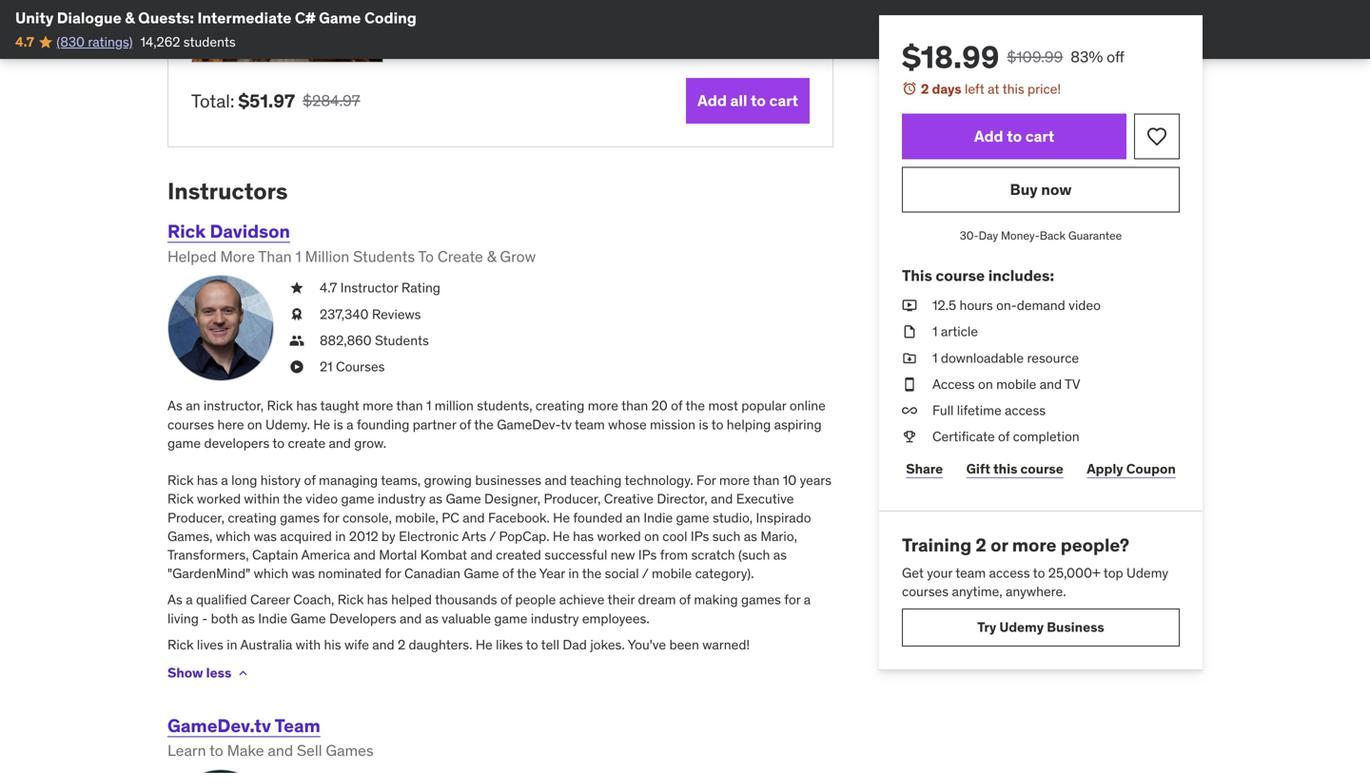 Task type: describe. For each thing, give the bounding box(es) containing it.
an inside as an instructor, rick has taught more than 1 million students, creating more than 20 of the most popular online courses here on udemy. he is a founding partner of the gamedev-tv team whose mission is to helping aspiring game developers to create and grow.
[[186, 397, 200, 415]]

0 horizontal spatial /
[[489, 528, 496, 545]]

transformers,
[[167, 547, 249, 564]]

has up successful
[[573, 528, 594, 545]]

1 vertical spatial for
[[385, 565, 401, 582]]

for inside as a qualified career coach, rick has helped thousands of people achieve their dream of making games for a living - both as indie game developers and as valuable game industry employees. rick lives in australia with his wife and 2 daughters. he likes to tell dad jokes. you've been warned!
[[784, 591, 800, 609]]

4.7 for 4.7
[[15, 33, 34, 50]]

the down the created
[[517, 565, 536, 582]]

a inside the rick has a long history of managing teams, growing businesses and teaching technology. for more than 10 years rick worked within the video game industry as game designer, producer, creative director, and executive producer, creating games for console, mobile, pc and facebook. he founded an indie game studio, inspirado games, which was acquired in 2012 by electronic arts / popcap. he has worked on cool ips such as mario, transformers, captain america and mortal kombat and created successful new ips from scratch (such as "gardenmind" which was nominated for canadian game of the year in the social / mobile category).
[[221, 472, 228, 489]]

make
[[227, 741, 264, 761]]

show
[[167, 665, 203, 682]]

more inside training 2 or more people? get your team access to 25,000+ top udemy courses anytime, anywhere.
[[1012, 534, 1057, 557]]

21 courses
[[320, 358, 385, 375]]

mobile inside the rick has a long history of managing teams, growing businesses and teaching technology. for more than 10 years rick worked within the video game industry as game designer, producer, creative director, and executive producer, creating games for console, mobile, pc and facebook. he founded an indie game studio, inspirado games, which was acquired in 2012 by electronic arts / popcap. he has worked on cool ips such as mario, transformers, captain america and mortal kombat and created successful new ips from scratch (such as "gardenmind" which was nominated for canadian game of the year in the social / mobile category).
[[652, 565, 692, 582]]

completion
[[1013, 428, 1080, 445]]

dream
[[638, 591, 676, 609]]

employees.
[[582, 610, 650, 627]]

games,
[[167, 528, 213, 545]]

founding
[[357, 416, 409, 433]]

25,000+
[[1048, 565, 1100, 582]]

gamedev.tv team learn to make and sell games
[[167, 714, 374, 761]]

$109.99
[[1007, 47, 1063, 67]]

and down helped
[[400, 610, 422, 627]]

courses inside as an instructor, rick has taught more than 1 million students, creating more than 20 of the most popular online courses here on udemy. he is a founding partner of the gamedev-tv team whose mission is to helping aspiring game developers to create and grow.
[[167, 416, 214, 433]]

the down students,
[[474, 416, 494, 433]]

0 vertical spatial 2
[[921, 80, 929, 98]]

and down arts
[[470, 547, 493, 564]]

than inside the rick has a long history of managing teams, growing businesses and teaching technology. for more than 10 years rick worked within the video game industry as game designer, producer, creative director, and executive producer, creating games for console, mobile, pc and facebook. he founded an indie game studio, inspirado games, which was acquired in 2012 by electronic arts / popcap. he has worked on cool ips such as mario, transformers, captain america and mortal kombat and created successful new ips from scratch (such as "gardenmind" which was nominated for canadian game of the year in the social / mobile category).
[[753, 472, 780, 489]]

facebook.
[[488, 509, 550, 526]]

rick inside as an instructor, rick has taught more than 1 million students, creating more than 20 of the most popular online courses here on udemy. he is a founding partner of the gamedev-tv team whose mission is to helping aspiring game developers to create and grow.
[[267, 397, 293, 415]]

2 horizontal spatial on
[[978, 376, 993, 393]]

thousands
[[435, 591, 497, 609]]

1 vertical spatial cart
[[1025, 127, 1054, 146]]

history
[[260, 472, 301, 489]]

living
[[167, 610, 199, 627]]

aspiring
[[774, 416, 822, 433]]

2 horizontal spatial in
[[568, 565, 579, 582]]

access
[[932, 376, 975, 393]]

full lifetime access
[[932, 402, 1046, 419]]

4.7 for 4.7 instructor rating
[[320, 279, 337, 297]]

try udemy business link
[[902, 609, 1180, 647]]

xsmall image for 1
[[902, 349, 917, 368]]

founded
[[573, 509, 623, 526]]

a up living
[[186, 591, 193, 609]]

30-day money-back guarantee
[[960, 228, 1122, 243]]

237,340
[[320, 306, 369, 323]]

83%
[[1071, 47, 1103, 67]]

1 horizontal spatial ips
[[691, 528, 709, 545]]

achieve
[[559, 591, 605, 609]]

executive
[[736, 491, 794, 508]]

game up the thousands
[[464, 565, 499, 582]]

this course includes:
[[902, 266, 1054, 285]]

pc
[[442, 509, 459, 526]]

inspirado
[[756, 509, 811, 526]]

training 2 or more people? get your team access to 25,000+ top udemy courses anytime, anywhere.
[[902, 534, 1168, 600]]

0 horizontal spatial cart
[[769, 91, 798, 110]]

nominated
[[318, 565, 382, 582]]

than
[[258, 247, 292, 266]]

as down helped
[[425, 610, 439, 627]]

4.7 instructor rating
[[320, 279, 440, 297]]

of down million at the bottom left
[[459, 416, 471, 433]]

gift
[[966, 460, 990, 477]]

xsmall image for 237,340
[[289, 305, 304, 324]]

video inside the rick has a long history of managing teams, growing businesses and teaching technology. for more than 10 years rick worked within the video game industry as game designer, producer, creative director, and executive producer, creating games for console, mobile, pc and facebook. he founded an indie game studio, inspirado games, which was acquired in 2012 by electronic arts / popcap. he has worked on cool ips such as mario, transformers, captain america and mortal kombat and created successful new ips from scratch (such as "gardenmind" which was nominated for canadian game of the year in the social / mobile category).
[[306, 491, 338, 508]]

0 vertical spatial producer,
[[544, 491, 601, 508]]

social
[[605, 565, 639, 582]]

0 vertical spatial worked
[[197, 491, 241, 508]]

year
[[539, 565, 565, 582]]

as down mario,
[[773, 547, 787, 564]]

people?
[[1061, 534, 1129, 557]]

mission
[[650, 416, 695, 433]]

more
[[220, 247, 255, 266]]

total: $51.97 $284.97
[[191, 89, 360, 112]]

1 horizontal spatial than
[[621, 397, 648, 415]]

games inside as a qualified career coach, rick has helped thousands of people achieve their dream of making games for a living - both as indie game developers and as valuable game industry employees. rick lives in australia with his wife and 2 daughters. he likes to tell dad jokes. you've been warned!
[[741, 591, 781, 609]]

0 vertical spatial video
[[1069, 297, 1101, 314]]

and left tv on the right of page
[[1040, 376, 1062, 393]]

0 vertical spatial &
[[125, 8, 135, 28]]

gift this course
[[966, 460, 1063, 477]]

xsmall image inside show less button
[[235, 666, 251, 681]]

has inside as an instructor, rick has taught more than 1 million students, creating more than 20 of the most popular online courses here on udemy. he is a founding partner of the gamedev-tv team whose mission is to helping aspiring game developers to create and grow.
[[296, 397, 317, 415]]

1 downloadable resource
[[932, 349, 1079, 367]]

america
[[301, 547, 350, 564]]

0 vertical spatial mobile
[[996, 376, 1036, 393]]

21
[[320, 358, 333, 375]]

on inside the rick has a long history of managing teams, growing businesses and teaching technology. for more than 10 years rick worked within the video game industry as game designer, producer, creative director, and executive producer, creating games for console, mobile, pc and facebook. he founded an indie game studio, inspirado games, which was acquired in 2012 by electronic arts / popcap. he has worked on cool ips such as mario, transformers, captain america and mortal kombat and created successful new ips from scratch (such as "gardenmind" which was nominated for canadian game of the year in the social / mobile category).
[[644, 528, 659, 545]]

he inside as an instructor, rick has taught more than 1 million students, creating more than 20 of the most popular online courses here on udemy. he is a founding partner of the gamedev-tv team whose mission is to helping aspiring game developers to create and grow.
[[313, 416, 330, 433]]

this
[[902, 266, 932, 285]]

of left people
[[500, 591, 512, 609]]

14,262 students
[[140, 33, 236, 50]]

within
[[244, 491, 280, 508]]

here
[[217, 416, 244, 433]]

udemy inside try udemy business link
[[999, 619, 1044, 636]]

popcap.
[[499, 528, 549, 545]]

and down 2012
[[353, 547, 376, 564]]

partner
[[413, 416, 456, 433]]

jokes.
[[590, 636, 625, 653]]

games inside the rick has a long history of managing teams, growing businesses and teaching technology. for more than 10 years rick worked within the video game industry as game designer, producer, creative director, and executive producer, creating games for console, mobile, pc and facebook. he founded an indie game studio, inspirado games, which was acquired in 2012 by electronic arts / popcap. he has worked on cool ips such as mario, transformers, captain america and mortal kombat and created successful new ips from scratch (such as "gardenmind" which was nominated for canadian game of the year in the social / mobile category).
[[280, 509, 320, 526]]

new
[[611, 547, 635, 564]]

from
[[660, 547, 688, 564]]

unity dialogue & quests: intermediate c# game coding
[[15, 8, 417, 28]]

and left teaching
[[545, 472, 567, 489]]

0 vertical spatial access
[[1005, 402, 1046, 419]]

more inside the rick has a long history of managing teams, growing businesses and teaching technology. for more than 10 years rick worked within the video game industry as game designer, producer, creative director, and executive producer, creating games for console, mobile, pc and facebook. he founded an indie game studio, inspirado games, which was acquired in 2012 by electronic arts / popcap. he has worked on cool ips such as mario, transformers, captain america and mortal kombat and created successful new ips from scratch (such as "gardenmind" which was nominated for canadian game of the year in the social / mobile category).
[[719, 472, 750, 489]]

wishlist image
[[1145, 125, 1168, 148]]

to down udemy.
[[272, 435, 285, 452]]

million
[[305, 247, 349, 266]]

as up (such
[[744, 528, 757, 545]]

apply coupon button
[[1083, 450, 1180, 488]]

console,
[[342, 509, 392, 526]]

teams,
[[381, 472, 421, 489]]

technology.
[[625, 472, 693, 489]]

xsmall image for 12.5
[[902, 296, 917, 315]]

he inside as a qualified career coach, rick has helped thousands of people achieve their dream of making games for a living - both as indie game developers and as valuable game industry employees. rick lives in australia with his wife and 2 daughters. he likes to tell dad jokes. you've been warned!
[[476, 636, 493, 653]]

$18.99
[[902, 38, 999, 76]]

1 horizontal spatial worked
[[597, 528, 641, 545]]

add to cart
[[974, 127, 1054, 146]]

xsmall image for certificate
[[902, 428, 917, 446]]

his
[[324, 636, 341, 653]]

scratch
[[691, 547, 735, 564]]

try udemy business
[[977, 619, 1104, 636]]

1 horizontal spatial /
[[642, 565, 648, 582]]

1 is from the left
[[333, 416, 343, 433]]

a down inspirado
[[804, 591, 811, 609]]

instructor,
[[203, 397, 264, 415]]

30-
[[960, 228, 979, 243]]

dad
[[563, 636, 587, 653]]

0 vertical spatial course
[[936, 266, 985, 285]]

team inside training 2 or more people? get your team access to 25,000+ top udemy courses anytime, anywhere.
[[955, 565, 986, 582]]

add all to cart button
[[686, 78, 810, 124]]

price!
[[1028, 80, 1061, 98]]

share
[[906, 460, 943, 477]]

"gardenmind"
[[167, 565, 250, 582]]

gamedev.tv team link
[[167, 714, 320, 737]]

game inside as a qualified career coach, rick has helped thousands of people achieve their dream of making games for a living - both as indie game developers and as valuable game industry employees. rick lives in australia with his wife and 2 daughters. he likes to tell dad jokes. you've been warned!
[[494, 610, 528, 627]]

882,860
[[320, 332, 372, 349]]

likes
[[496, 636, 523, 653]]

game down director,
[[676, 509, 709, 526]]

of right history
[[304, 472, 316, 489]]

0 vertical spatial was
[[254, 528, 277, 545]]

their
[[608, 591, 635, 609]]

mobile,
[[395, 509, 438, 526]]

qualified
[[196, 591, 247, 609]]

alarm image
[[902, 81, 917, 96]]

more up whose
[[588, 397, 618, 415]]

game right c#
[[319, 8, 361, 28]]

studio,
[[713, 509, 753, 526]]

to right all on the top right
[[751, 91, 766, 110]]

tv
[[1065, 376, 1080, 393]]

1 inside rick davidson helped more than 1 million students to create & grow
[[295, 247, 301, 266]]

in inside as a qualified career coach, rick has helped thousands of people achieve their dream of making games for a living - both as indie game developers and as valuable game industry employees. rick lives in australia with his wife and 2 daughters. he likes to tell dad jokes. you've been warned!
[[227, 636, 237, 653]]

creating inside the rick has a long history of managing teams, growing businesses and teaching technology. for more than 10 years rick worked within the video game industry as game designer, producer, creative director, and executive producer, creating games for console, mobile, pc and facebook. he founded an indie game studio, inspirado games, which was acquired in 2012 by electronic arts / popcap. he has worked on cool ips such as mario, transformers, captain america and mortal kombat and created successful new ips from scratch (such as "gardenmind" which was nominated for canadian game of the year in the social / mobile category).
[[228, 509, 277, 526]]

lives
[[197, 636, 223, 653]]



Task type: vqa. For each thing, say whether or not it's contained in the screenshot.
which
yes



Task type: locate. For each thing, give the bounding box(es) containing it.
more right for
[[719, 472, 750, 489]]

game
[[319, 8, 361, 28], [446, 491, 481, 508], [464, 565, 499, 582], [291, 610, 326, 627]]

access inside training 2 or more people? get your team access to 25,000+ top udemy courses anytime, anywhere.
[[989, 565, 1030, 582]]

4.7 up 237,340 at the left of page
[[320, 279, 337, 297]]

0 vertical spatial indie
[[644, 509, 673, 526]]

1 vertical spatial which
[[254, 565, 288, 582]]

games down category).
[[741, 591, 781, 609]]

12.5
[[932, 297, 956, 314]]

team up 'anytime,'
[[955, 565, 986, 582]]

0 vertical spatial for
[[323, 509, 339, 526]]

2 days left at this price!
[[921, 80, 1061, 98]]

1 vertical spatial producer,
[[167, 509, 224, 526]]

guarantee
[[1068, 228, 1122, 243]]

0 vertical spatial udemy
[[1126, 565, 1168, 582]]

udemy right top
[[1126, 565, 1168, 582]]

students,
[[477, 397, 532, 415]]

industry inside as a qualified career coach, rick has helped thousands of people achieve their dream of making games for a living - both as indie game developers and as valuable game industry employees. rick lives in australia with his wife and 2 daughters. he likes to tell dad jokes. you've been warned!
[[531, 610, 579, 627]]

0 vertical spatial as
[[167, 397, 182, 415]]

on-
[[996, 297, 1017, 314]]

is down taught
[[333, 416, 343, 433]]

to
[[418, 247, 434, 266]]

producer, up games,
[[167, 509, 224, 526]]

this right at
[[1002, 80, 1024, 98]]

0 horizontal spatial video
[[306, 491, 338, 508]]

worked down the long
[[197, 491, 241, 508]]

1 horizontal spatial 4.7
[[320, 279, 337, 297]]

xsmall image left access
[[902, 375, 917, 394]]

1 right than
[[295, 247, 301, 266]]

4.7 down unity
[[15, 33, 34, 50]]

1 vertical spatial worked
[[597, 528, 641, 545]]

0 vertical spatial 4.7
[[15, 33, 34, 50]]

0 vertical spatial which
[[216, 528, 250, 545]]

as
[[167, 397, 182, 415], [167, 591, 182, 609]]

1 vertical spatial /
[[642, 565, 648, 582]]

video right demand
[[1069, 297, 1101, 314]]

video
[[1069, 297, 1101, 314], [306, 491, 338, 508]]

1 vertical spatial &
[[487, 247, 496, 266]]

gamedev.tv
[[167, 714, 271, 737]]

as left instructor,
[[167, 397, 182, 415]]

worked up new
[[597, 528, 641, 545]]

2 horizontal spatial than
[[753, 472, 780, 489]]

courses down get
[[902, 583, 949, 600]]

rick davidson image
[[167, 275, 274, 382]]

and inside gamedev.tv team learn to make and sell games
[[268, 741, 293, 761]]

unity
[[15, 8, 54, 28]]

4.4
[[399, 13, 419, 30]]

as for as an instructor, rick has taught more than 1 million students, creating more than 20 of the most popular online courses here on udemy. he is a founding partner of the gamedev-tv team whose mission is to helping aspiring game developers to create and grow.
[[167, 397, 182, 415]]

course down completion
[[1020, 460, 1063, 477]]

1 horizontal spatial industry
[[531, 610, 579, 627]]

he left founded
[[553, 509, 570, 526]]

1 horizontal spatial is
[[699, 416, 708, 433]]

grow.
[[354, 435, 386, 452]]

2 vertical spatial on
[[644, 528, 659, 545]]

has up developers at left bottom
[[367, 591, 388, 609]]

off
[[1107, 47, 1124, 67]]

people
[[515, 591, 556, 609]]

2 vertical spatial 2
[[398, 636, 405, 653]]

1 vertical spatial ips
[[638, 547, 657, 564]]

and right wife
[[372, 636, 394, 653]]

an inside the rick has a long history of managing teams, growing businesses and teaching technology. for more than 10 years rick worked within the video game industry as game designer, producer, creative director, and executive producer, creating games for console, mobile, pc and facebook. he founded an indie game studio, inspirado games, which was acquired in 2012 by electronic arts / popcap. he has worked on cool ips such as mario, transformers, captain america and mortal kombat and created successful new ips from scratch (such as "gardenmind" which was nominated for canadian game of the year in the social / mobile category).
[[626, 509, 640, 526]]

0 horizontal spatial add
[[697, 91, 727, 110]]

1 horizontal spatial udemy
[[1126, 565, 1168, 582]]

to inside as a qualified career coach, rick has helped thousands of people achieve their dream of making games for a living - both as indie game developers and as valuable game industry employees. rick lives in australia with his wife and 2 daughters. he likes to tell dad jokes. you've been warned!
[[526, 636, 538, 653]]

team inside as an instructor, rick has taught more than 1 million students, creating more than 20 of the most popular online courses here on udemy. he is a founding partner of the gamedev-tv team whose mission is to helping aspiring game developers to create and grow.
[[575, 416, 605, 433]]

ratings)
[[88, 33, 133, 50]]

to inside training 2 or more people? get your team access to 25,000+ top udemy courses anytime, anywhere.
[[1033, 565, 1045, 582]]

0 vertical spatial on
[[978, 376, 993, 393]]

udemy inside training 2 or more people? get your team access to 25,000+ top udemy courses anytime, anywhere.
[[1126, 565, 1168, 582]]

0 vertical spatial add
[[697, 91, 727, 110]]

ips
[[691, 528, 709, 545], [638, 547, 657, 564]]

1 vertical spatial this
[[993, 460, 1017, 477]]

2 inside as a qualified career coach, rick has helped thousands of people achieve their dream of making games for a living - both as indie game developers and as valuable game industry employees. rick lives in australia with his wife and 2 daughters. he likes to tell dad jokes. you've been warned!
[[398, 636, 405, 653]]

which up transformers,
[[216, 528, 250, 545]]

1 vertical spatial games
[[741, 591, 781, 609]]

mortal
[[379, 547, 417, 564]]

xsmall image left 882,860
[[289, 331, 304, 350]]

0 vertical spatial in
[[335, 528, 346, 545]]

1 inside as an instructor, rick has taught more than 1 million students, creating more than 20 of the most popular online courses here on udemy. he is a founding partner of the gamedev-tv team whose mission is to helping aspiring game developers to create and grow.
[[426, 397, 431, 415]]

882,860 students
[[320, 332, 429, 349]]

rick has a long history of managing teams, growing businesses and teaching technology. for more than 10 years rick worked within the video game industry as game designer, producer, creative director, and executive producer, creating games for console, mobile, pc and facebook. he founded an indie game studio, inspirado games, which was acquired in 2012 by electronic arts / popcap. he has worked on cool ips such as mario, transformers, captain america and mortal kombat and created successful new ips from scratch (such as "gardenmind" which was nominated for canadian game of the year in the social / mobile category).
[[167, 472, 832, 582]]

0 horizontal spatial 2
[[398, 636, 405, 653]]

you've
[[628, 636, 666, 653]]

to down most
[[711, 416, 723, 433]]

instructors
[[167, 177, 288, 206]]

add
[[697, 91, 727, 110], [974, 127, 1003, 146]]

0 horizontal spatial games
[[280, 509, 320, 526]]

1 horizontal spatial course
[[1020, 460, 1063, 477]]

1 article
[[932, 323, 978, 340]]

1 as from the top
[[167, 397, 182, 415]]

0 vertical spatial games
[[280, 509, 320, 526]]

acquired
[[280, 528, 332, 545]]

helped
[[391, 591, 432, 609]]

on down downloadable
[[978, 376, 993, 393]]

1 horizontal spatial add
[[974, 127, 1003, 146]]

1 horizontal spatial games
[[741, 591, 781, 609]]

has left the long
[[197, 472, 218, 489]]

access
[[1005, 402, 1046, 419], [989, 565, 1030, 582]]

1 up partner
[[426, 397, 431, 415]]

of right the dream
[[679, 591, 691, 609]]

game inside as an instructor, rick has taught more than 1 million students, creating more than 20 of the most popular online courses here on udemy. he is a founding partner of the gamedev-tv team whose mission is to helping aspiring game developers to create and grow.
[[167, 435, 201, 452]]

get
[[902, 565, 924, 582]]

for up acquired
[[323, 509, 339, 526]]

he
[[313, 416, 330, 433], [553, 509, 570, 526], [553, 528, 570, 545], [476, 636, 493, 653]]

is down most
[[699, 416, 708, 433]]

1 vertical spatial 2
[[976, 534, 986, 557]]

of down full lifetime access
[[998, 428, 1010, 445]]

producer, down teaching
[[544, 491, 601, 508]]

creating inside as an instructor, rick has taught more than 1 million students, creating more than 20 of the most popular online courses here on udemy. he is a founding partner of the gamedev-tv team whose mission is to helping aspiring game developers to create and grow.
[[536, 397, 584, 415]]

students up 4.7 instructor rating
[[353, 247, 415, 266]]

reviews
[[372, 306, 421, 323]]

learn
[[167, 741, 206, 761]]

a inside as an instructor, rick has taught more than 1 million students, creating more than 20 of the most popular online courses here on udemy. he is a founding partner of the gamedev-tv team whose mission is to helping aspiring game developers to create and grow.
[[346, 416, 353, 433]]

1 vertical spatial was
[[292, 565, 315, 582]]

(such
[[738, 547, 770, 564]]

12.5 hours on-demand video
[[932, 297, 1101, 314]]

a down taught
[[346, 416, 353, 433]]

and up arts
[[463, 509, 485, 526]]

as up living
[[167, 591, 182, 609]]

training
[[902, 534, 972, 557]]

game down coach,
[[291, 610, 326, 627]]

2 as from the top
[[167, 591, 182, 609]]

cart down price!
[[1025, 127, 1054, 146]]

& inside rick davidson helped more than 1 million students to create & grow
[[487, 247, 496, 266]]

udemy right try
[[999, 619, 1044, 636]]

1 vertical spatial on
[[247, 416, 262, 433]]

0 vertical spatial industry
[[378, 491, 426, 508]]

as down growing
[[429, 491, 442, 508]]

to down 2 days left at this price!
[[1007, 127, 1022, 146]]

rick inside rick davidson helped more than 1 million students to create & grow
[[167, 220, 206, 243]]

& up ratings)
[[125, 8, 135, 28]]

1 horizontal spatial which
[[254, 565, 288, 582]]

2 right alarm icon
[[921, 80, 929, 98]]

0 horizontal spatial mobile
[[652, 565, 692, 582]]

0 vertical spatial /
[[489, 528, 496, 545]]

in right lives on the bottom of page
[[227, 636, 237, 653]]

1 horizontal spatial on
[[644, 528, 659, 545]]

0 vertical spatial this
[[1002, 80, 1024, 98]]

access down or
[[989, 565, 1030, 582]]

developers
[[329, 610, 396, 627]]

day
[[979, 228, 998, 243]]

students inside rick davidson helped more than 1 million students to create & grow
[[353, 247, 415, 266]]

at
[[988, 80, 999, 98]]

1 up access
[[932, 349, 938, 367]]

anywhere.
[[1006, 583, 1066, 600]]

/ right social
[[642, 565, 648, 582]]

the down successful
[[582, 565, 602, 582]]

to inside gamedev.tv team learn to make and sell games
[[209, 741, 223, 761]]

coding
[[364, 8, 417, 28]]

add for add all to cart
[[697, 91, 727, 110]]

captain
[[252, 547, 298, 564]]

0 horizontal spatial is
[[333, 416, 343, 433]]

back
[[1040, 228, 1066, 243]]

than up partner
[[396, 397, 423, 415]]

xsmall image
[[902, 323, 917, 341], [289, 331, 304, 350], [289, 358, 304, 376], [902, 375, 917, 394]]

0 horizontal spatial worked
[[197, 491, 241, 508]]

1 vertical spatial course
[[1020, 460, 1063, 477]]

1 horizontal spatial 2
[[921, 80, 929, 98]]

of down the created
[[502, 565, 514, 582]]

1 vertical spatial an
[[626, 509, 640, 526]]

was up coach,
[[292, 565, 315, 582]]

indie inside the rick has a long history of managing teams, growing businesses and teaching technology. for more than 10 years rick worked within the video game industry as game designer, producer, creative director, and executive producer, creating games for console, mobile, pc and facebook. he founded an indie game studio, inspirado games, which was acquired in 2012 by electronic arts / popcap. he has worked on cool ips such as mario, transformers, captain america and mortal kombat and created successful new ips from scratch (such as "gardenmind" which was nominated for canadian game of the year in the social / mobile category).
[[644, 509, 673, 526]]

1 horizontal spatial creating
[[536, 397, 584, 415]]

access on mobile and tv
[[932, 376, 1080, 393]]

0 horizontal spatial creating
[[228, 509, 277, 526]]

and up studio,
[[711, 491, 733, 508]]

1 horizontal spatial team
[[955, 565, 986, 582]]

all
[[730, 91, 747, 110]]

2 horizontal spatial for
[[784, 591, 800, 609]]

the left most
[[685, 397, 705, 415]]

0 horizontal spatial team
[[575, 416, 605, 433]]

on left cool
[[644, 528, 659, 545]]

0 horizontal spatial ips
[[638, 547, 657, 564]]

indie down career
[[258, 610, 287, 627]]

as right both
[[241, 610, 255, 627]]

1 vertical spatial video
[[306, 491, 338, 508]]

10
[[783, 472, 797, 489]]

0 vertical spatial an
[[186, 397, 200, 415]]

downloadable
[[941, 349, 1024, 367]]

the down history
[[283, 491, 302, 508]]

1 vertical spatial indie
[[258, 610, 287, 627]]

mobile down from at the bottom of page
[[652, 565, 692, 582]]

1 horizontal spatial indie
[[644, 509, 673, 526]]

on inside as an instructor, rick has taught more than 1 million students, creating more than 20 of the most popular online courses here on udemy. he is a founding partner of the gamedev-tv team whose mission is to helping aspiring game developers to create and grow.
[[247, 416, 262, 433]]

long
[[231, 472, 257, 489]]

ips right new
[[638, 547, 657, 564]]

1 horizontal spatial in
[[335, 528, 346, 545]]

xsmall image for 882,860 students
[[289, 331, 304, 350]]

in left 2012
[[335, 528, 346, 545]]

1 left article at top
[[932, 323, 938, 340]]

xsmall image for 1 article
[[902, 323, 917, 341]]

than up whose
[[621, 397, 648, 415]]

2 left or
[[976, 534, 986, 557]]

xsmall image for 4.7
[[289, 279, 304, 298]]

most
[[708, 397, 738, 415]]

0 vertical spatial ips
[[691, 528, 709, 545]]

career
[[250, 591, 290, 609]]

which down captain
[[254, 565, 288, 582]]

1 horizontal spatial video
[[1069, 297, 1101, 314]]

237,340 reviews
[[320, 306, 421, 323]]

creating down within at the left bottom of the page
[[228, 509, 277, 526]]

indie inside as a qualified career coach, rick has helped thousands of people achieve their dream of making games for a living - both as indie game developers and as valuable game industry employees. rick lives in australia with his wife and 2 daughters. he likes to tell dad jokes. you've been warned!
[[258, 610, 287, 627]]

xsmall image for 21 courses
[[289, 358, 304, 376]]

1 vertical spatial team
[[955, 565, 986, 582]]

xsmall image left 21
[[289, 358, 304, 376]]

xsmall image
[[289, 279, 304, 298], [902, 296, 917, 315], [289, 305, 304, 324], [902, 349, 917, 368], [902, 401, 917, 420], [902, 428, 917, 446], [235, 666, 251, 681]]

0 horizontal spatial than
[[396, 397, 423, 415]]

0 horizontal spatial for
[[323, 509, 339, 526]]

add down 2 days left at this price!
[[974, 127, 1003, 146]]

1 horizontal spatial an
[[626, 509, 640, 526]]

game down managing
[[341, 491, 374, 508]]

students down the reviews
[[375, 332, 429, 349]]

as inside as a qualified career coach, rick has helped thousands of people achieve their dream of making games for a living - both as indie game developers and as valuable game industry employees. rick lives in australia with his wife and 2 daughters. he likes to tell dad jokes. you've been warned!
[[167, 591, 182, 609]]

1 vertical spatial in
[[568, 565, 579, 582]]

course inside 'gift this course' 'link'
[[1020, 460, 1063, 477]]

and inside as an instructor, rick has taught more than 1 million students, creating more than 20 of the most popular online courses here on udemy. he is a founding partner of the gamedev-tv team whose mission is to helping aspiring game developers to create and grow.
[[329, 435, 351, 452]]

tell
[[541, 636, 559, 653]]

less
[[206, 665, 232, 682]]

industry down teams,
[[378, 491, 426, 508]]

14,262
[[140, 33, 180, 50]]

2 inside training 2 or more people? get your team access to 25,000+ top udemy courses anytime, anywhere.
[[976, 534, 986, 557]]

he up successful
[[553, 528, 570, 545]]

as inside as an instructor, rick has taught more than 1 million students, creating more than 20 of the most popular online courses here on udemy. he is a founding partner of the gamedev-tv team whose mission is to helping aspiring game developers to create and grow.
[[167, 397, 182, 415]]

20
[[651, 397, 668, 415]]

whose
[[608, 416, 647, 433]]

1 vertical spatial courses
[[902, 583, 949, 600]]

1 horizontal spatial &
[[487, 247, 496, 266]]

tv
[[561, 416, 572, 433]]

businesses
[[475, 472, 541, 489]]

-
[[202, 610, 208, 627]]

industry inside the rick has a long history of managing teams, growing businesses and teaching technology. for more than 10 years rick worked within the video game industry as game designer, producer, creative director, and executive producer, creating games for console, mobile, pc and facebook. he founded an indie game studio, inspirado games, which was acquired in 2012 by electronic arts / popcap. he has worked on cool ips such as mario, transformers, captain america and mortal kombat and created successful new ips from scratch (such as "gardenmind" which was nominated for canadian game of the year in the social / mobile category).
[[378, 491, 426, 508]]

0 horizontal spatial 4.7
[[15, 33, 34, 50]]

1 horizontal spatial mobile
[[996, 376, 1036, 393]]

game up pc on the left of page
[[446, 491, 481, 508]]

arts
[[462, 528, 486, 545]]

0 horizontal spatial producer,
[[167, 509, 224, 526]]

was up captain
[[254, 528, 277, 545]]

to left tell
[[526, 636, 538, 653]]

xsmall image for access on mobile and tv
[[902, 375, 917, 394]]

add for add to cart
[[974, 127, 1003, 146]]

0 horizontal spatial industry
[[378, 491, 426, 508]]

xsmall image for full
[[902, 401, 917, 420]]

game left developers
[[167, 435, 201, 452]]

1 horizontal spatial was
[[292, 565, 315, 582]]

course
[[936, 266, 985, 285], [1020, 460, 1063, 477]]

has
[[296, 397, 317, 415], [197, 472, 218, 489], [573, 528, 594, 545], [367, 591, 388, 609]]

c#
[[295, 8, 315, 28]]

of right the 20
[[671, 397, 682, 415]]

video down managing
[[306, 491, 338, 508]]

1 horizontal spatial cart
[[1025, 127, 1054, 146]]

has inside as a qualified career coach, rick has helped thousands of people achieve their dream of making games for a living - both as indie game developers and as valuable game industry employees. rick lives in australia with his wife and 2 daughters. he likes to tell dad jokes. you've been warned!
[[367, 591, 388, 609]]

1 vertical spatial students
[[375, 332, 429, 349]]

1 horizontal spatial for
[[385, 565, 401, 582]]

this inside 'link'
[[993, 460, 1017, 477]]

1
[[295, 247, 301, 266], [932, 323, 938, 340], [932, 349, 938, 367], [426, 397, 431, 415]]

mobile down 1 downloadable resource
[[996, 376, 1036, 393]]

than up the executive
[[753, 472, 780, 489]]

as for as a qualified career coach, rick has helped thousands of people achieve their dream of making games for a living - both as indie game developers and as valuable game industry employees. rick lives in australia with his wife and 2 daughters. he likes to tell dad jokes. you've been warned!
[[167, 591, 182, 609]]

helping
[[727, 416, 771, 433]]

courses inside training 2 or more people? get your team access to 25,000+ top udemy courses anytime, anywhere.
[[902, 583, 949, 600]]

add all to cart
[[697, 91, 798, 110]]

team
[[275, 714, 320, 737]]

game
[[167, 435, 201, 452], [341, 491, 374, 508], [676, 509, 709, 526], [494, 610, 528, 627]]

is
[[333, 416, 343, 433], [699, 416, 708, 433]]

1 vertical spatial as
[[167, 591, 182, 609]]

team right tv
[[575, 416, 605, 433]]

this
[[1002, 80, 1024, 98], [993, 460, 1017, 477]]

sell
[[297, 741, 322, 761]]

2 is from the left
[[699, 416, 708, 433]]

or
[[990, 534, 1008, 557]]

1 vertical spatial add
[[974, 127, 1003, 146]]

1 vertical spatial industry
[[531, 610, 579, 627]]

teaching
[[570, 472, 622, 489]]

which
[[216, 528, 250, 545], [254, 565, 288, 582]]

more up "founding"
[[363, 397, 393, 415]]

students
[[353, 247, 415, 266], [375, 332, 429, 349]]

helped
[[167, 247, 217, 266]]

game up the "likes"
[[494, 610, 528, 627]]

$51.97
[[238, 90, 295, 112]]

1 horizontal spatial producer,
[[544, 491, 601, 508]]

money-
[[1001, 228, 1040, 243]]

add left all on the top right
[[697, 91, 727, 110]]

1 vertical spatial access
[[989, 565, 1030, 582]]

includes:
[[988, 266, 1054, 285]]

daughters.
[[409, 636, 472, 653]]

0 horizontal spatial &
[[125, 8, 135, 28]]

0 horizontal spatial on
[[247, 416, 262, 433]]

1 vertical spatial creating
[[228, 509, 277, 526]]

0 horizontal spatial indie
[[258, 610, 287, 627]]

$18.99 $109.99 83% off
[[902, 38, 1124, 76]]

show less
[[167, 665, 232, 682]]

industry up tell
[[531, 610, 579, 627]]

0 vertical spatial cart
[[769, 91, 798, 110]]

& left grow
[[487, 247, 496, 266]]

0 horizontal spatial course
[[936, 266, 985, 285]]

game inside as a qualified career coach, rick has helped thousands of people achieve their dream of making games for a living - both as indie game developers and as valuable game industry employees. rick lives in australia with his wife and 2 daughters. he likes to tell dad jokes. you've been warned!
[[291, 610, 326, 627]]

has up udemy.
[[296, 397, 317, 415]]

with
[[296, 636, 321, 653]]

more right or
[[1012, 534, 1057, 557]]



